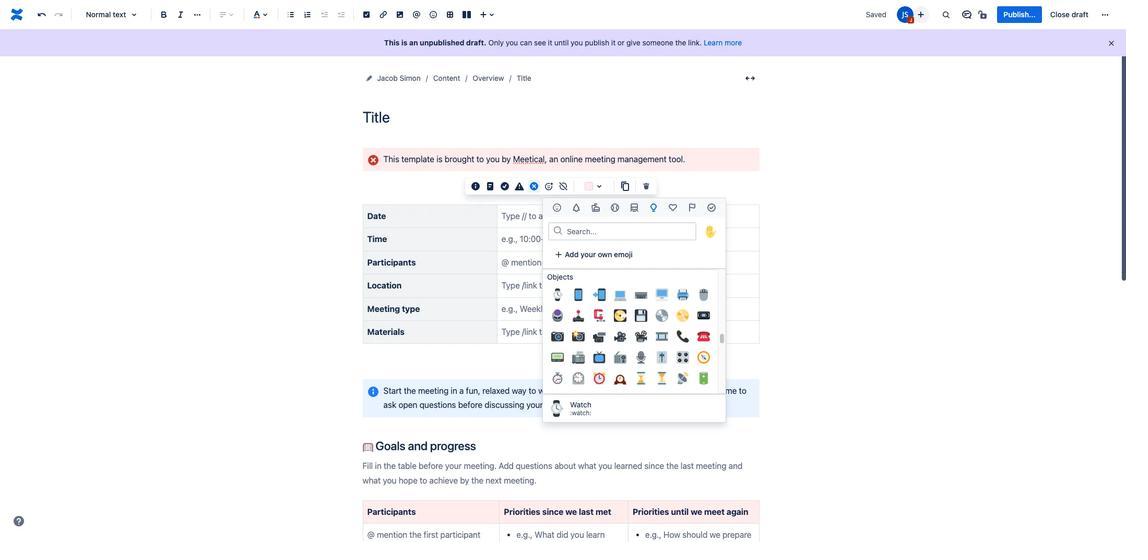 Task type: locate. For each thing, give the bounding box(es) containing it.
0 vertical spatial progress
[[545, 401, 578, 410]]

to right way
[[529, 386, 536, 396]]

Main content area, start typing to enter text. text field
[[356, 148, 766, 542]]

:computer: image
[[614, 289, 626, 301]]

see
[[534, 38, 546, 47]]

1 it from the left
[[548, 38, 552, 47]]

1 vertical spatial until
[[671, 507, 689, 517]]

panel info image
[[367, 386, 379, 398]]

an left online
[[549, 155, 558, 164]]

an down mention icon
[[409, 38, 418, 47]]

:watch: image down the warm
[[548, 400, 565, 417]]

4 cell from the left
[[610, 389, 631, 409]]

:raised_hand: image
[[702, 222, 720, 241], [705, 225, 717, 238]]

1 vertical spatial meeting
[[418, 386, 449, 396]]

comment icon image
[[961, 8, 973, 21]]

:goal: image
[[363, 442, 373, 453]]

is left brought
[[437, 155, 443, 164]]

1 horizontal spatial until
[[671, 507, 689, 517]]

to right "time"
[[739, 386, 747, 396]]

progress down 'up'
[[545, 401, 578, 410]]

:radio: image
[[614, 351, 626, 364]]

to right brought
[[476, 155, 484, 164]]

1 vertical spatial participants
[[367, 507, 416, 517]]

:telephone: image
[[698, 330, 710, 343]]

add your own emoji
[[565, 250, 633, 259]]

meeting type
[[367, 304, 420, 314]]

:watch: image
[[551, 289, 564, 301], [548, 400, 565, 417]]

cell
[[547, 389, 568, 409], [568, 389, 589, 409], [589, 389, 610, 409], [610, 389, 631, 409], [631, 389, 652, 409], [652, 389, 672, 409], [672, 389, 693, 409], [693, 389, 714, 409]]

indent tab image
[[335, 8, 347, 21]]

to
[[476, 155, 484, 164], [529, 386, 536, 396], [739, 386, 747, 396]]

0 horizontal spatial progress
[[430, 439, 476, 453]]

this right panel error icon
[[383, 155, 399, 164]]

saved
[[866, 10, 887, 19]]

2 we from the left
[[691, 507, 702, 517]]

this inside main content area, start typing to enter text. text box
[[383, 155, 399, 164]]

:mouse_three_button: image
[[698, 289, 710, 301]]

and
[[408, 439, 428, 453]]

0 vertical spatial meeting
[[585, 155, 615, 164]]

this
[[384, 38, 400, 47], [383, 155, 399, 164]]

close draft
[[1050, 10, 1089, 19]]

learn more link
[[704, 38, 742, 47]]

:calling: image
[[593, 289, 606, 301]]

jacob simon
[[377, 74, 421, 82]]

1 vertical spatial progress
[[430, 439, 476, 453]]

:keyboard: image
[[635, 289, 647, 301]]

brought
[[445, 155, 474, 164]]

1 vertical spatial this
[[383, 155, 399, 164]]

:cd: image
[[656, 310, 668, 322]]

redo ⌘⇧z image
[[52, 8, 65, 21]]

own
[[598, 250, 612, 259]]

0 vertical spatial give
[[627, 38, 640, 47]]

more
[[725, 38, 742, 47]]

meeting
[[585, 155, 615, 164], [418, 386, 449, 396]]

priorities
[[504, 507, 540, 517], [633, 507, 669, 517]]

time
[[721, 386, 737, 396]]

0 vertical spatial this
[[384, 38, 400, 47]]

:watch: image down 'objects'
[[551, 289, 564, 301]]

your right the add
[[581, 250, 596, 259]]

1 horizontal spatial you
[[506, 38, 518, 47]]

table image
[[444, 8, 456, 21]]

choose an emoji category tab list
[[543, 198, 726, 217]]

priorities left since
[[504, 507, 540, 517]]

is inside main content area, start typing to enter text. text box
[[437, 155, 443, 164]]

you inside main content area, start typing to enter text. text box
[[486, 155, 500, 164]]

progress
[[545, 401, 578, 410], [430, 439, 476, 453]]

your inside the start the meeting in a fun, relaxed way to warm up the conversation. then give each other time to ask open questions before discussing your progress toward goals.
[[526, 401, 543, 410]]

1 vertical spatial give
[[661, 386, 676, 396]]

:mobile_phone: image
[[572, 289, 585, 301]]

this down add image, video, or file
[[384, 38, 400, 47]]

priorities for priorities since we last met
[[504, 507, 540, 517]]

0 vertical spatial your
[[581, 250, 596, 259]]

0 horizontal spatial meeting
[[418, 386, 449, 396]]

goals
[[376, 439, 405, 453]]

it
[[548, 38, 552, 47], [611, 38, 616, 47]]

until left meet
[[671, 507, 689, 517]]

watch
[[570, 400, 591, 409]]

:hourglass: image
[[635, 372, 647, 385]]

give inside the start the meeting in a fun, relaxed way to warm up the conversation. then give each other time to ask open questions before discussing your progress toward goals.
[[661, 386, 676, 396]]

you
[[506, 38, 518, 47], [571, 38, 583, 47], [486, 155, 500, 164]]

we left last
[[565, 507, 577, 517]]

0 horizontal spatial priorities
[[504, 507, 540, 517]]

warning image
[[513, 180, 526, 193]]

0 horizontal spatial is
[[401, 38, 407, 47]]

you left by
[[486, 155, 500, 164]]

add
[[565, 250, 579, 259]]

1 horizontal spatial your
[[581, 250, 596, 259]]

numbered list ⌘⇧7 image
[[301, 8, 314, 21]]

content
[[433, 74, 460, 82]]

0 vertical spatial participants
[[367, 258, 416, 267]]

it right see at the top left of page
[[548, 38, 552, 47]]

close draft button
[[1044, 6, 1095, 23]]

in
[[451, 386, 457, 396]]

1 vertical spatial your
[[526, 401, 543, 410]]

draft.
[[466, 38, 486, 47]]

meeting up the questions
[[418, 386, 449, 396]]

objects
[[547, 273, 573, 281]]

ask
[[383, 401, 396, 410]]

priorities right 'met'
[[633, 507, 669, 517]]

:satellite: image
[[677, 372, 689, 385]]

:microphone2: image
[[635, 351, 647, 364]]

met
[[596, 507, 611, 517]]

conversation.
[[587, 386, 637, 396]]

bullet list ⌘⇧8 image
[[285, 8, 297, 21]]

8 cell from the left
[[693, 389, 714, 409]]

food & drink image
[[589, 202, 602, 214]]

the
[[675, 38, 686, 47], [404, 386, 416, 396], [573, 386, 585, 396]]

meeting up "background color" icon
[[585, 155, 615, 164]]

1 vertical spatial is
[[437, 155, 443, 164]]

1 horizontal spatial we
[[691, 507, 702, 517]]

you left can
[[506, 38, 518, 47]]

only
[[488, 38, 504, 47]]

an
[[409, 38, 418, 47], [549, 155, 558, 164]]

this is an unpublished draft. only you can see it until you publish it or give someone the link. learn more
[[384, 38, 742, 47]]

1 horizontal spatial priorities
[[633, 507, 669, 517]]

move this page image
[[365, 74, 373, 82]]

this template is brought to you by meetical, an online meeting management tool.
[[383, 155, 685, 164]]

confluence image
[[8, 6, 25, 23], [8, 6, 25, 23]]

:vhs: image
[[698, 310, 710, 322]]

0 horizontal spatial your
[[526, 401, 543, 410]]

participants
[[367, 258, 416, 267], [367, 507, 416, 517]]

2 priorities from the left
[[633, 507, 669, 517]]

the left the "link."
[[675, 38, 686, 47]]

objects image
[[647, 202, 660, 214]]

until
[[554, 38, 569, 47], [671, 507, 689, 517]]

priorities for priorities until we meet again
[[633, 507, 669, 517]]

2 horizontal spatial to
[[739, 386, 747, 396]]

meetical,
[[513, 155, 547, 164]]

:battery: image
[[698, 372, 710, 385]]

remove image
[[640, 180, 653, 193]]

we left meet
[[691, 507, 702, 517]]

dismiss image
[[1107, 39, 1116, 48]]

:film_frames: image
[[656, 330, 668, 343]]

give down :hourglass_flowing_sand: icon
[[661, 386, 676, 396]]

emoji picker dialog
[[542, 198, 726, 423]]

the down :timer: icon
[[573, 386, 585, 396]]

1 horizontal spatial the
[[573, 386, 585, 396]]

this for this template is brought to you by meetical, an online meeting management tool.
[[383, 155, 399, 164]]

the up open
[[404, 386, 416, 396]]

1 horizontal spatial give
[[661, 386, 676, 396]]

:telephone_receiver: image
[[677, 330, 689, 343]]

start the meeting in a fun, relaxed way to warm up the conversation. then give each other time to ask open questions before discussing your progress toward goals.
[[383, 386, 749, 410]]

1 we from the left
[[565, 507, 577, 517]]

progress right 'and'
[[430, 439, 476, 453]]

1 horizontal spatial it
[[611, 38, 616, 47]]

:minidisc: image
[[614, 310, 626, 322]]

:alarm_clock: image
[[593, 372, 606, 385]]

0 horizontal spatial you
[[486, 155, 500, 164]]

1 vertical spatial an
[[549, 155, 558, 164]]

your
[[581, 250, 596, 259], [526, 401, 543, 410]]

:goal: image
[[363, 442, 373, 453]]

flags image
[[686, 202, 699, 214]]

by
[[502, 155, 511, 164]]

:camera: image
[[551, 330, 564, 343]]

type
[[402, 304, 420, 314]]

is down add image, video, or file
[[401, 38, 407, 47]]

text
[[113, 10, 126, 19]]

1 horizontal spatial an
[[549, 155, 558, 164]]

0 horizontal spatial it
[[548, 38, 552, 47]]

you left publish
[[571, 38, 583, 47]]

productivity image
[[706, 202, 718, 214]]

0 horizontal spatial we
[[565, 507, 577, 517]]

it left 'or'
[[611, 38, 616, 47]]

0 vertical spatial an
[[409, 38, 418, 47]]

note image
[[484, 180, 497, 193]]

your inside button
[[581, 250, 596, 259]]

online
[[560, 155, 583, 164]]

:desktop: image
[[656, 289, 668, 301]]

bold ⌘b image
[[158, 8, 170, 21]]

7 cell from the left
[[672, 389, 693, 409]]

emojis actions and list panel tab panel
[[543, 217, 726, 410]]

until right see at the top left of page
[[554, 38, 569, 47]]

editor add emoji image
[[542, 180, 555, 193]]

give
[[627, 38, 640, 47], [661, 386, 676, 396]]

up
[[561, 386, 571, 396]]

1 horizontal spatial is
[[437, 155, 443, 164]]

:camera_with_flash: image
[[572, 330, 585, 343]]

1 priorities from the left
[[504, 507, 540, 517]]

0 vertical spatial until
[[554, 38, 569, 47]]

2 horizontal spatial you
[[571, 38, 583, 47]]

overview
[[473, 74, 504, 82]]

or
[[618, 38, 625, 47]]

undo ⌘z image
[[36, 8, 48, 21]]

warm
[[538, 386, 559, 396]]

2 horizontal spatial the
[[675, 38, 686, 47]]

outdent ⇧tab image
[[318, 8, 330, 21]]

normal text
[[86, 10, 126, 19]]

your down the warm
[[526, 401, 543, 410]]

more image
[[1099, 8, 1112, 21]]

:compression: image
[[593, 310, 606, 322]]

1 horizontal spatial progress
[[545, 401, 578, 410]]

help image
[[13, 515, 25, 528]]

:watch:
[[570, 409, 591, 417]]

give right 'or'
[[627, 38, 640, 47]]

discussing
[[485, 401, 524, 410]]

jacob
[[377, 74, 398, 82]]

we
[[565, 507, 577, 517], [691, 507, 702, 517]]



Task type: describe. For each thing, give the bounding box(es) containing it.
:video_camera: image
[[593, 330, 606, 343]]

travel & places image
[[628, 202, 641, 214]]

tool.
[[669, 155, 685, 164]]

before
[[458, 401, 482, 410]]

management
[[618, 155, 667, 164]]

location
[[367, 281, 402, 290]]

0 vertical spatial is
[[401, 38, 407, 47]]

questions
[[420, 401, 456, 410]]

an inside main content area, start typing to enter text. text box
[[549, 155, 558, 164]]

0 horizontal spatial an
[[409, 38, 418, 47]]

0 vertical spatial :watch: image
[[551, 289, 564, 301]]

Emoji name field
[[564, 224, 695, 239]]

6 cell from the left
[[652, 389, 672, 409]]

:printer: image
[[677, 289, 689, 301]]

emoji image
[[427, 8, 440, 21]]

nature image
[[570, 202, 582, 214]]

:level_slider: image
[[656, 351, 668, 364]]

we for until
[[691, 507, 702, 517]]

panel error image
[[367, 154, 379, 166]]

relaxed
[[482, 386, 510, 396]]

other
[[699, 386, 718, 396]]

toward
[[580, 401, 606, 410]]

jacob simon image
[[897, 6, 914, 23]]

then
[[640, 386, 659, 396]]

each
[[678, 386, 696, 396]]

1 vertical spatial :watch: image
[[548, 400, 565, 417]]

more formatting image
[[191, 8, 204, 21]]

time
[[367, 235, 387, 244]]

no restrictions image
[[978, 8, 990, 21]]

3 cell from the left
[[589, 389, 610, 409]]

:trackball: image
[[551, 310, 564, 322]]

jacob simon link
[[377, 72, 421, 85]]

someone
[[642, 38, 673, 47]]

open
[[399, 401, 417, 410]]

materials
[[367, 327, 405, 337]]

start
[[383, 386, 402, 396]]

publish
[[585, 38, 609, 47]]

title
[[517, 74, 531, 82]]

template
[[401, 155, 434, 164]]

background color image
[[593, 180, 606, 193]]

link image
[[377, 8, 389, 21]]

:stopwatch: image
[[551, 372, 564, 385]]

priorities until we meet again
[[633, 507, 748, 517]]

mention image
[[410, 8, 423, 21]]

:floppy_disk: image
[[635, 310, 647, 322]]

objects grid
[[543, 269, 726, 410]]

layouts image
[[460, 8, 473, 21]]

remove emoji image
[[557, 180, 570, 193]]

learn
[[704, 38, 723, 47]]

add your own emoji button
[[548, 246, 639, 263]]

emoji
[[614, 250, 633, 259]]

2 it from the left
[[611, 38, 616, 47]]

goals.
[[608, 401, 631, 410]]

:tv: image
[[593, 351, 606, 364]]

:clock: image
[[614, 372, 626, 385]]

meeting
[[367, 304, 400, 314]]

normal text button
[[76, 3, 147, 26]]

5 cell from the left
[[631, 389, 652, 409]]

simon
[[400, 74, 421, 82]]

make page full-width image
[[744, 72, 756, 85]]

invite to edit image
[[915, 8, 927, 21]]

watch :watch:
[[570, 400, 591, 417]]

success image
[[499, 180, 511, 193]]

meeting inside the start the meeting in a fun, relaxed way to warm up the conversation. then give each other time to ask open questions before discussing your progress toward goals.
[[418, 386, 449, 396]]

:timer: image
[[572, 372, 585, 385]]

2 cell from the left
[[568, 389, 589, 409]]

error image
[[528, 180, 540, 193]]

meet
[[704, 507, 725, 517]]

link.
[[688, 38, 702, 47]]

content link
[[433, 72, 460, 85]]

:dvd: image
[[677, 310, 689, 322]]

publish...
[[1004, 10, 1036, 19]]

0 horizontal spatial until
[[554, 38, 569, 47]]

date
[[367, 211, 386, 221]]

add image, video, or file image
[[394, 8, 406, 21]]

info image
[[469, 180, 482, 193]]

symbols image
[[667, 202, 679, 214]]

draft
[[1072, 10, 1089, 19]]

:joystick: image
[[572, 310, 585, 322]]

0 horizontal spatial to
[[476, 155, 484, 164]]

fun,
[[466, 386, 480, 396]]

1 cell from the left
[[547, 389, 568, 409]]

:projector: image
[[635, 330, 647, 343]]

until inside main content area, start typing to enter text. text box
[[671, 507, 689, 517]]

:movie_camera: image
[[614, 330, 626, 343]]

:control_knobs: image
[[677, 351, 689, 364]]

find and replace image
[[940, 8, 952, 21]]

italic ⌘i image
[[174, 8, 187, 21]]

since
[[542, 507, 564, 517]]

way
[[512, 386, 527, 396]]

:pager: image
[[551, 351, 564, 364]]

title link
[[517, 72, 531, 85]]

copy image
[[619, 180, 631, 193]]

last
[[579, 507, 594, 517]]

2 participants from the top
[[367, 507, 416, 517]]

a
[[459, 386, 464, 396]]

:compass: image
[[698, 351, 710, 364]]

again
[[727, 507, 748, 517]]

we for since
[[565, 507, 577, 517]]

priorities since we last met
[[504, 507, 611, 517]]

progress inside the start the meeting in a fun, relaxed way to warm up the conversation. then give each other time to ask open questions before discussing your progress toward goals.
[[545, 401, 578, 410]]

normal
[[86, 10, 111, 19]]

publish... button
[[997, 6, 1042, 23]]

:hourglass_flowing_sand: image
[[656, 372, 668, 385]]

1 horizontal spatial meeting
[[585, 155, 615, 164]]

:watch: image
[[548, 400, 565, 417]]

1 horizontal spatial to
[[529, 386, 536, 396]]

1 participants from the top
[[367, 258, 416, 267]]

0 horizontal spatial give
[[627, 38, 640, 47]]

action item image
[[360, 8, 373, 21]]

:fax: image
[[572, 351, 585, 364]]

0 horizontal spatial the
[[404, 386, 416, 396]]

this for this is an unpublished draft. only you can see it until you publish it or give someone the link. learn more
[[384, 38, 400, 47]]

activity image
[[609, 202, 621, 214]]

people image
[[551, 202, 563, 214]]

can
[[520, 38, 532, 47]]

Give this page a title text field
[[363, 109, 759, 126]]

close
[[1050, 10, 1070, 19]]

overview link
[[473, 72, 504, 85]]

goals and progress
[[373, 439, 476, 453]]

unpublished
[[420, 38, 464, 47]]



Task type: vqa. For each thing, say whether or not it's contained in the screenshot.
until within the main content area, start typing to enter text. text field
yes



